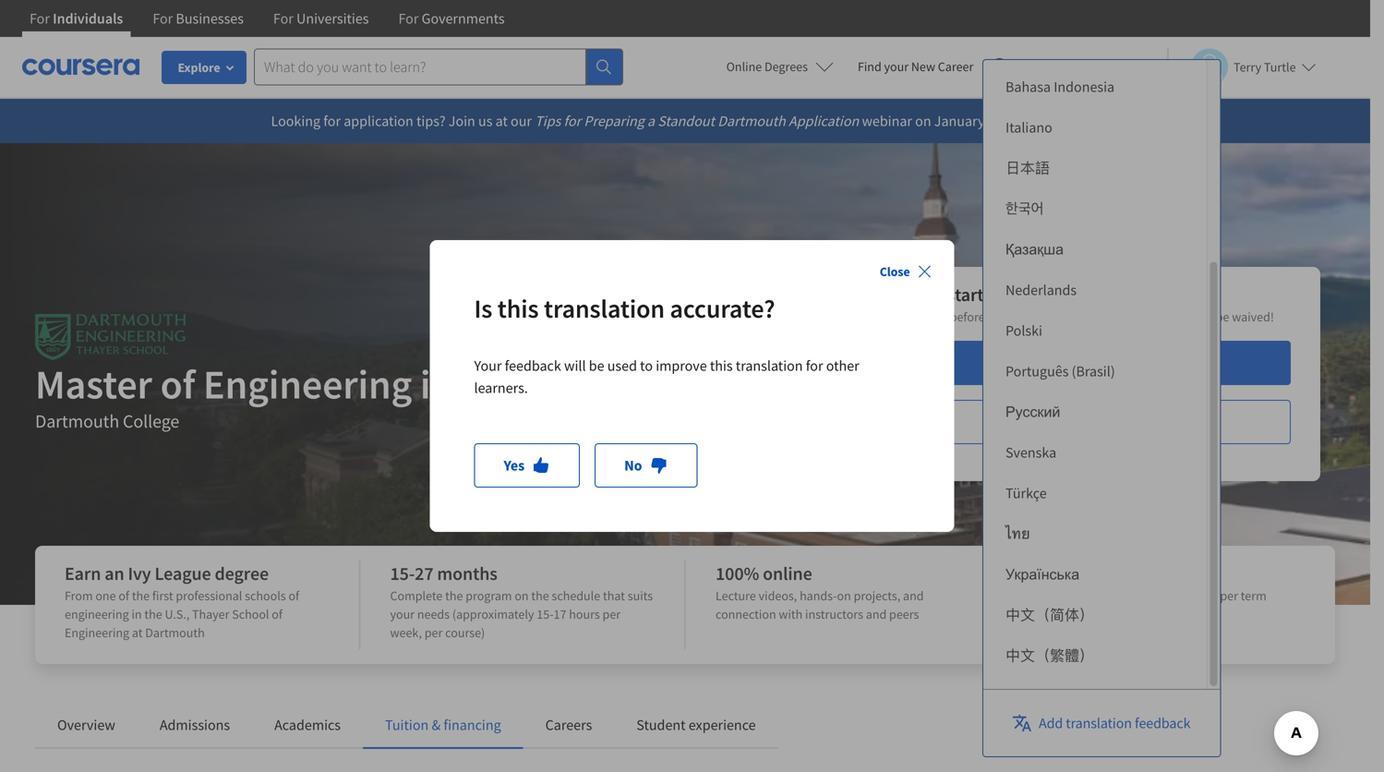Task type: describe. For each thing, give the bounding box(es) containing it.
application inside get started today apply before january 15th and your application fee will be waived!
[[1112, 309, 1173, 325]]

of right schools
[[289, 588, 299, 604]]

100%
[[716, 562, 760, 585]]

українська
[[1006, 565, 1080, 584]]

will inside your feedback will be used to improve this translation for other learners.
[[564, 357, 586, 375]]

be inside your feedback will be used to improve this translation for other learners.
[[589, 357, 605, 375]]

yes button
[[474, 443, 580, 488]]

get
[[917, 283, 944, 306]]

join
[[449, 112, 476, 130]]

engineering inside earn an ivy league degree from one of the first professional schools of engineering in the u.s., thayer school of engineering at dartmouth
[[65, 625, 129, 641]]

apply inside get started today apply before january 15th and your application fee will be waived!
[[917, 309, 948, 325]]

coursera image
[[22, 52, 140, 82]]

translation inside button
[[1066, 714, 1133, 733]]

each)
[[1084, 606, 1113, 623]]

on inside 15-27 months complete the program on the schedule that suits your needs (approximately 15-17 hours per week, per course)
[[515, 588, 529, 604]]

ไทย
[[1006, 525, 1031, 543]]

academics
[[274, 716, 341, 735]]

15th
[[1035, 309, 1059, 325]]

overview
[[57, 716, 115, 735]]

with
[[779, 606, 803, 623]]

your inside get started today apply before january 15th and your application fee will be waived!
[[1085, 309, 1110, 325]]

for inside your feedback will be used to improve this translation for other learners.
[[806, 357, 824, 375]]

total
[[1107, 562, 1143, 585]]

the down first
[[144, 606, 162, 623]]

earn an ivy league degree from one of the first professional schools of engineering in the u.s., thayer school of engineering at dartmouth
[[65, 562, 299, 641]]

tips
[[535, 112, 561, 130]]

this inside your feedback will be used to improve this translation for other learners.
[[710, 357, 733, 375]]

peers
[[890, 606, 920, 623]]

show notifications image
[[1122, 60, 1144, 82]]

1 horizontal spatial engineering
[[203, 358, 412, 410]]

request more information
[[1020, 413, 1189, 431]]

lecture
[[716, 588, 757, 604]]

no
[[625, 456, 643, 475]]

türkçe
[[1006, 484, 1047, 503]]

started
[[948, 283, 1004, 306]]

register
[[1016, 112, 1066, 130]]

webinar
[[862, 112, 913, 130]]

professional
[[176, 588, 242, 604]]

2 vertical spatial per
[[425, 625, 443, 641]]

close
[[880, 263, 911, 280]]

one
[[95, 588, 116, 604]]

for for individuals
[[30, 9, 50, 28]]

bahasa indonesia
[[1006, 78, 1115, 96]]

中文（繁體）
[[1006, 647, 1095, 665]]

1 vertical spatial 15-
[[537, 606, 554, 623]]

svenska
[[1006, 443, 1057, 462]]

feedback inside button
[[1136, 714, 1191, 733]]

for governments
[[399, 9, 505, 28]]

dartmouth inside earn an ivy league degree from one of the first professional schools of engineering in the u.s., thayer school of engineering at dartmouth
[[145, 625, 205, 641]]

college
[[123, 410, 179, 433]]

improve
[[656, 357, 707, 375]]

register here. link
[[1016, 112, 1100, 130]]

waived!
[[1233, 309, 1275, 325]]

of right one
[[119, 588, 129, 604]]

tuition
[[385, 716, 429, 735]]

schools
[[245, 588, 286, 604]]

complete
[[390, 588, 443, 604]]

for right tips
[[564, 112, 581, 130]]

enroll
[[1174, 588, 1205, 604]]

0 vertical spatial january
[[935, 112, 985, 130]]

15-27 months complete the program on the schedule that suits your needs (approximately 15-17 hours per week, per course)
[[390, 562, 653, 641]]

here.
[[1069, 112, 1100, 130]]

9th!
[[988, 112, 1013, 130]]

$44,100 total cost pay only for courses you enroll in per term ($4,900 each)
[[1042, 562, 1267, 623]]

0 vertical spatial at
[[496, 112, 508, 130]]

you
[[1151, 588, 1171, 604]]

apply inside apply now button
[[1071, 354, 1108, 372]]

information
[[1112, 413, 1189, 431]]

for individuals
[[30, 9, 123, 28]]

1 horizontal spatial per
[[603, 606, 621, 623]]

of down schools
[[272, 606, 283, 623]]

projects,
[[854, 588, 901, 604]]

now
[[1110, 354, 1138, 372]]

no button
[[595, 443, 698, 488]]

dartmouth inside master of engineering in computer engineering dartmouth college
[[35, 410, 119, 433]]

($4,900
[[1042, 606, 1081, 623]]

on inside 100% online lecture videos, hands-on projects, and connection with instructors and peers
[[838, 588, 852, 604]]

apply now button
[[917, 341, 1292, 385]]

new
[[912, 58, 936, 75]]

nederlands
[[1006, 281, 1077, 299]]

tuition & financing link
[[385, 716, 501, 735]]

school
[[232, 606, 269, 623]]

us
[[479, 112, 493, 130]]

career
[[939, 58, 974, 75]]

for for businesses
[[153, 9, 173, 28]]

for for universities
[[273, 9, 294, 28]]

student
[[637, 716, 686, 735]]

week,
[[390, 625, 422, 641]]

engineering
[[65, 606, 129, 623]]

businesses
[[176, 9, 244, 28]]

instructors
[[806, 606, 864, 623]]

fee
[[1176, 309, 1192, 325]]

student experience
[[637, 716, 756, 735]]

english
[[1017, 58, 1062, 76]]

individuals
[[53, 9, 123, 28]]

for right looking
[[324, 112, 341, 130]]

careers link
[[546, 716, 593, 735]]

before
[[950, 309, 985, 325]]

and for 100% online
[[904, 588, 924, 604]]

tuition & financing
[[385, 716, 501, 735]]

online
[[763, 562, 813, 585]]

looking
[[271, 112, 321, 130]]

from
[[65, 588, 93, 604]]

only
[[1064, 588, 1087, 604]]



Task type: locate. For each thing, give the bounding box(es) containing it.
standout
[[658, 112, 715, 130]]

17
[[554, 606, 567, 623]]

in inside master of engineering in computer engineering dartmouth college
[[420, 358, 454, 410]]

0 horizontal spatial will
[[564, 357, 586, 375]]

be inside get started today apply before january 15th and your application fee will be waived!
[[1217, 309, 1230, 325]]

0 horizontal spatial your
[[390, 606, 415, 623]]

for left universities
[[273, 9, 294, 28]]

1 horizontal spatial this
[[710, 357, 733, 375]]

1 vertical spatial per
[[603, 606, 621, 623]]

the down months
[[445, 588, 463, 604]]

per inside $44,100 total cost pay only for courses you enroll in per term ($4,900 each)
[[1221, 588, 1239, 604]]

degree
[[215, 562, 269, 585]]

used
[[608, 357, 637, 375]]

dartmouth
[[718, 112, 786, 130], [35, 410, 119, 433], [145, 625, 205, 641]]

15-
[[390, 562, 415, 585], [537, 606, 554, 623]]

application
[[789, 112, 859, 130]]

translation right add
[[1066, 714, 1133, 733]]

0 horizontal spatial apply
[[917, 309, 948, 325]]

be left waived!
[[1217, 309, 1230, 325]]

1 vertical spatial be
[[589, 357, 605, 375]]

today
[[1007, 283, 1053, 306]]

videos,
[[759, 588, 798, 604]]

feedback
[[505, 357, 562, 375], [1136, 714, 1191, 733]]

1 horizontal spatial at
[[496, 112, 508, 130]]

for left 'governments'
[[399, 9, 419, 28]]

our
[[511, 112, 532, 130]]

will left used in the top left of the page
[[564, 357, 586, 375]]

1 vertical spatial translation
[[736, 357, 803, 375]]

1 horizontal spatial will
[[1195, 309, 1214, 325]]

admissions
[[160, 716, 230, 735]]

preparing
[[584, 112, 645, 130]]

1 for from the left
[[30, 9, 50, 28]]

1 vertical spatial dartmouth
[[35, 410, 119, 433]]

menu
[[999, 0, 1192, 674]]

january left 9th!
[[935, 112, 985, 130]]

1 vertical spatial in
[[1208, 588, 1218, 604]]

0 horizontal spatial in
[[132, 606, 142, 623]]

0 vertical spatial dartmouth
[[718, 112, 786, 130]]

for
[[324, 112, 341, 130], [564, 112, 581, 130], [806, 357, 824, 375], [1090, 588, 1105, 604]]

january down today
[[988, 309, 1032, 325]]

for inside $44,100 total cost pay only for courses you enroll in per term ($4,900 each)
[[1090, 588, 1105, 604]]

suits
[[628, 588, 653, 604]]

None search field
[[254, 49, 624, 85]]

中文（简体）
[[1006, 606, 1095, 625]]

русский
[[1006, 403, 1061, 421]]

1 vertical spatial apply
[[1071, 354, 1108, 372]]

0 vertical spatial be
[[1217, 309, 1230, 325]]

translation inside your feedback will be used to improve this translation for other learners.
[[736, 357, 803, 375]]

1 vertical spatial application
[[1112, 309, 1173, 325]]

this right improve
[[710, 357, 733, 375]]

per
[[1221, 588, 1239, 604], [603, 606, 621, 623], [425, 625, 443, 641]]

and inside get started today apply before january 15th and your application fee will be waived!
[[1062, 309, 1082, 325]]

application
[[344, 112, 414, 130], [1112, 309, 1173, 325]]

1 vertical spatial feedback
[[1136, 714, 1191, 733]]

of right master on the left
[[160, 358, 195, 410]]

banner navigation
[[15, 0, 520, 51]]

polski
[[1006, 322, 1043, 340]]

find
[[858, 58, 882, 75]]

0 horizontal spatial be
[[589, 357, 605, 375]]

hands-
[[800, 588, 838, 604]]

translation left other
[[736, 357, 803, 375]]

2 vertical spatial your
[[390, 606, 415, 623]]

looking for application tips? join us at our tips for preparing a standout dartmouth application webinar on january 9th! register here.
[[271, 112, 1100, 130]]

1 vertical spatial january
[[988, 309, 1032, 325]]

2 horizontal spatial per
[[1221, 588, 1239, 604]]

schedule
[[552, 588, 601, 604]]

hours
[[569, 606, 600, 623]]

get started today apply before january 15th and your application fee will be waived!
[[917, 283, 1275, 325]]

universities
[[297, 9, 369, 28]]

at
[[496, 112, 508, 130], [132, 625, 143, 641]]

0 vertical spatial feedback
[[505, 357, 562, 375]]

0 vertical spatial will
[[1195, 309, 1214, 325]]

1 vertical spatial at
[[132, 625, 143, 641]]

will
[[1195, 309, 1214, 325], [564, 357, 586, 375]]

1 horizontal spatial on
[[838, 588, 852, 604]]

1 vertical spatial will
[[564, 357, 586, 375]]

日本語
[[1006, 159, 1051, 177]]

for up 'each)'
[[1090, 588, 1105, 604]]

in inside $44,100 total cost pay only for courses you enroll in per term ($4,900 each)
[[1208, 588, 1218, 604]]

for left businesses
[[153, 9, 173, 28]]

in right engineering
[[132, 606, 142, 623]]

0 horizontal spatial dartmouth
[[35, 410, 119, 433]]

add translation feedback button
[[999, 705, 1206, 742]]

that
[[603, 588, 625, 604]]

0 horizontal spatial per
[[425, 625, 443, 641]]

2 vertical spatial and
[[866, 606, 887, 623]]

apply
[[917, 309, 948, 325], [1071, 354, 1108, 372]]

yes
[[504, 456, 525, 475]]

2 horizontal spatial translation
[[1066, 714, 1133, 733]]

the left 'schedule' at the bottom left of page
[[532, 588, 549, 604]]

your inside 15-27 months complete the program on the schedule that suits your needs (approximately 15-17 hours per week, per course)
[[390, 606, 415, 623]]

at inside earn an ivy league degree from one of the first professional schools of engineering in the u.s., thayer school of engineering at dartmouth
[[132, 625, 143, 641]]

for left individuals
[[30, 9, 50, 28]]

and down projects,
[[866, 606, 887, 623]]

to
[[640, 357, 653, 375]]

pay
[[1042, 588, 1061, 604]]

your up apply now
[[1085, 309, 1110, 325]]

2 horizontal spatial in
[[1208, 588, 1218, 604]]

find your new career
[[858, 58, 974, 75]]

0 horizontal spatial 15-
[[390, 562, 415, 585]]

0 horizontal spatial january
[[935, 112, 985, 130]]

and up the peers
[[904, 588, 924, 604]]

this right is on the top left
[[498, 292, 539, 325]]

3 for from the left
[[273, 9, 294, 28]]

your inside 'link'
[[885, 58, 909, 75]]

your feedback will be used to improve this translation for other learners.
[[474, 357, 860, 397]]

1 horizontal spatial apply
[[1071, 354, 1108, 372]]

1 horizontal spatial in
[[420, 358, 454, 410]]

feedback inside your feedback will be used to improve this translation for other learners.
[[505, 357, 562, 375]]

and right 15th
[[1062, 309, 1082, 325]]

will inside get started today apply before january 15th and your application fee will be waived!
[[1195, 309, 1214, 325]]

2 horizontal spatial engineering
[[644, 358, 853, 410]]

dartmouth left the college
[[35, 410, 119, 433]]

the left first
[[132, 588, 150, 604]]

1 vertical spatial your
[[1085, 309, 1110, 325]]

0 horizontal spatial on
[[515, 588, 529, 604]]

your right find at right
[[885, 58, 909, 75]]

learners.
[[474, 379, 528, 397]]

2 horizontal spatial your
[[1085, 309, 1110, 325]]

2 horizontal spatial on
[[916, 112, 932, 130]]

will right "fee"
[[1195, 309, 1214, 325]]

u.s.,
[[165, 606, 190, 623]]

application left "fee"
[[1112, 309, 1173, 325]]

translation up used in the top left of the page
[[544, 292, 665, 325]]

academics link
[[274, 716, 341, 735]]

in inside earn an ivy league degree from one of the first professional schools of engineering in the u.s., thayer school of engineering at dartmouth
[[132, 606, 142, 623]]

application left tips?
[[344, 112, 414, 130]]

is
[[474, 292, 493, 325]]

your up week,
[[390, 606, 415, 623]]

financing
[[444, 716, 501, 735]]

1 horizontal spatial application
[[1112, 309, 1173, 325]]

add translation feedback
[[1039, 714, 1191, 733]]

in left your
[[420, 358, 454, 410]]

(approximately
[[453, 606, 534, 623]]

request
[[1020, 413, 1072, 431]]

italiano
[[1006, 118, 1053, 137]]

&
[[432, 716, 441, 735]]

2 horizontal spatial dartmouth
[[718, 112, 786, 130]]

of inside master of engineering in computer engineering dartmouth college
[[160, 358, 195, 410]]

1 horizontal spatial translation
[[736, 357, 803, 375]]

0 vertical spatial application
[[344, 112, 414, 130]]

on up instructors
[[838, 588, 852, 604]]

0 vertical spatial your
[[885, 58, 909, 75]]

in right the enroll
[[1208, 588, 1218, 604]]

1 horizontal spatial feedback
[[1136, 714, 1191, 733]]

per down needs
[[425, 625, 443, 641]]

0 horizontal spatial this
[[498, 292, 539, 325]]

needs
[[417, 606, 450, 623]]

on right program
[[515, 588, 529, 604]]

2 vertical spatial translation
[[1066, 714, 1133, 733]]

1 vertical spatial this
[[710, 357, 733, 375]]

other
[[827, 357, 860, 375]]

on
[[916, 112, 932, 130], [515, 588, 529, 604], [838, 588, 852, 604]]

1 horizontal spatial january
[[988, 309, 1032, 325]]

1 horizontal spatial be
[[1217, 309, 1230, 325]]

january inside get started today apply before january 15th and your application fee will be waived!
[[988, 309, 1032, 325]]

0 vertical spatial in
[[420, 358, 454, 410]]

português
[[1006, 362, 1069, 381]]

0 vertical spatial apply
[[917, 309, 948, 325]]

per down that
[[603, 606, 621, 623]]

0 horizontal spatial engineering
[[65, 625, 129, 641]]

menu containing bahasa indonesia
[[999, 0, 1192, 674]]

for
[[30, 9, 50, 28], [153, 9, 173, 28], [273, 9, 294, 28], [399, 9, 419, 28]]

0 horizontal spatial application
[[344, 112, 414, 130]]

0 horizontal spatial at
[[132, 625, 143, 641]]

15- down 'schedule' at the bottom left of page
[[537, 606, 554, 623]]

for for governments
[[399, 9, 419, 28]]

0 horizontal spatial feedback
[[505, 357, 562, 375]]

1 horizontal spatial and
[[904, 588, 924, 604]]

is this translation accurate? dialog
[[430, 240, 955, 532]]

0 vertical spatial translation
[[544, 292, 665, 325]]

for businesses
[[153, 9, 244, 28]]

15- up the complete
[[390, 562, 415, 585]]

earn
[[65, 562, 101, 585]]

computer
[[462, 358, 636, 410]]

1 horizontal spatial 15-
[[537, 606, 554, 623]]

careers
[[546, 716, 593, 735]]

0 horizontal spatial and
[[866, 606, 887, 623]]

0 vertical spatial per
[[1221, 588, 1239, 604]]

be left used in the top left of the page
[[589, 357, 605, 375]]

english button
[[983, 37, 1095, 97]]

dartmouth down u.s.,
[[145, 625, 205, 641]]

is this translation accurate?
[[474, 292, 776, 325]]

0 horizontal spatial translation
[[544, 292, 665, 325]]

per left "term"
[[1221, 588, 1239, 604]]

1 horizontal spatial your
[[885, 58, 909, 75]]

for universities
[[273, 9, 369, 28]]

an
[[105, 562, 124, 585]]

0 vertical spatial and
[[1062, 309, 1082, 325]]

connection
[[716, 606, 777, 623]]

on right webinar
[[916, 112, 932, 130]]

0 vertical spatial this
[[498, 292, 539, 325]]

apply left the now
[[1071, 354, 1108, 372]]

dartmouth right standout at the top
[[718, 112, 786, 130]]

master
[[35, 358, 152, 410]]

1 vertical spatial and
[[904, 588, 924, 604]]

1 horizontal spatial dartmouth
[[145, 625, 205, 641]]

and for get started today
[[1062, 309, 1082, 325]]

find your new career link
[[849, 55, 983, 79]]

overview link
[[57, 716, 115, 735]]

2 horizontal spatial and
[[1062, 309, 1082, 325]]

apply down get
[[917, 309, 948, 325]]

dartmouth college logo image
[[35, 314, 186, 360]]

0 vertical spatial 15-
[[390, 562, 415, 585]]

2 for from the left
[[153, 9, 173, 28]]

tips?
[[417, 112, 446, 130]]

student experience link
[[637, 716, 756, 735]]

bahasa
[[1006, 78, 1051, 96]]

courses
[[1107, 588, 1149, 604]]

apply now
[[1071, 354, 1138, 372]]

for left other
[[806, 357, 824, 375]]

2 vertical spatial dartmouth
[[145, 625, 205, 641]]

2 vertical spatial in
[[132, 606, 142, 623]]

100% online lecture videos, hands-on projects, and connection with instructors and peers
[[716, 562, 924, 623]]

governments
[[422, 9, 505, 28]]

accurate?
[[670, 292, 776, 325]]

(brasil)
[[1072, 362, 1116, 381]]

4 for from the left
[[399, 9, 419, 28]]



Task type: vqa. For each thing, say whether or not it's contained in the screenshot.
the top translation
yes



